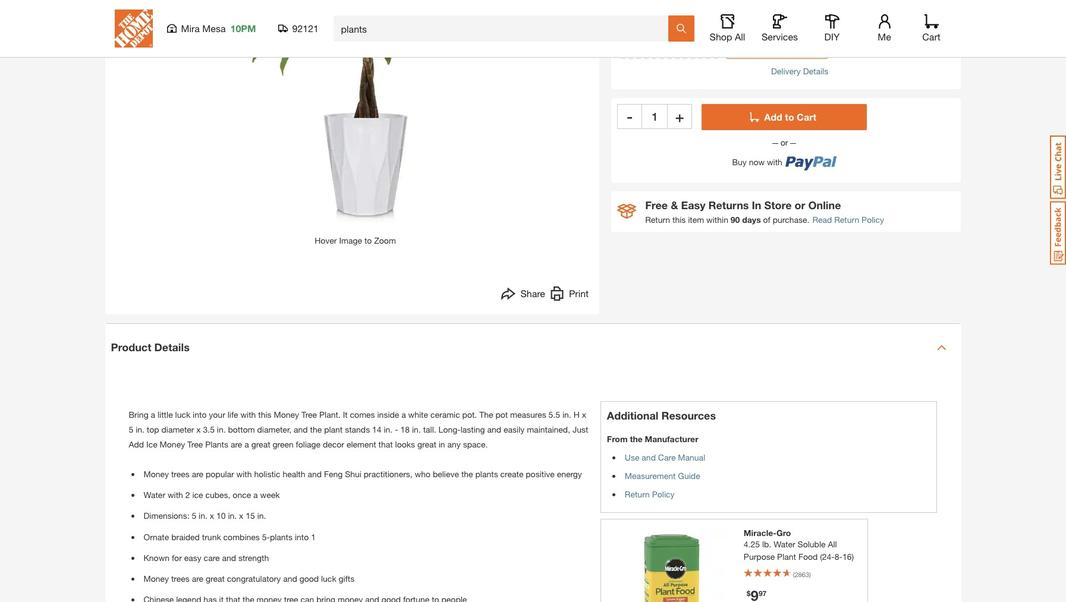Task type: locate. For each thing, give the bounding box(es) containing it.
0 horizontal spatial plants
[[270, 532, 293, 542]]

or up the purchase.
[[795, 199, 806, 212]]

0 horizontal spatial luck
[[175, 410, 190, 420]]

plant
[[778, 552, 797, 562]]

0 horizontal spatial -
[[395, 425, 398, 435]]

additional resources
[[607, 409, 716, 422]]

water up dimensions:
[[144, 490, 165, 500]]

1 vertical spatial trees
[[171, 574, 190, 584]]

buy
[[733, 157, 747, 167]]

1 vertical spatial water
[[774, 539, 796, 549]]

gifts
[[339, 574, 355, 584]]

live chat image
[[1051, 136, 1067, 199]]

little
[[158, 410, 173, 420]]

+
[[676, 108, 684, 125]]

&
[[671, 199, 678, 212]]

- left + button
[[627, 108, 633, 125]]

1 horizontal spatial to
[[785, 111, 795, 122]]

5 down ice at the bottom
[[192, 511, 196, 521]]

add inside bring a little luck into your life with this money tree plant. it comes inside a white ceramic pot. the pot measures 5.5 in. h x 5 in. top diameter x 3.5 in. bottom diameter, and the plant stands 14 in. - 18 in. tall. long-lasting and easily maintained, just add ice money tree plants are a great green foliage decor element that looks great in any space.
[[129, 440, 144, 450]]

into left your
[[193, 410, 207, 420]]

this down &
[[673, 215, 686, 225]]

luck
[[175, 410, 190, 420], [321, 574, 336, 584]]

and left feng
[[308, 469, 322, 479]]

all up (24-
[[828, 539, 837, 549]]

free & easy returns in store or online return this item within 90 days of purchase. read return policy
[[646, 199, 885, 225]]

- button
[[618, 104, 643, 129]]

use
[[625, 452, 640, 463]]

$
[[747, 589, 751, 598]]

details for product details
[[154, 341, 190, 354]]

1 vertical spatial details
[[154, 341, 190, 354]]

details inside button
[[154, 341, 190, 354]]

and left good
[[283, 574, 297, 584]]

known for easy care and strength
[[144, 553, 269, 563]]

details
[[803, 66, 829, 76], [154, 341, 190, 354]]

0 horizontal spatial to
[[365, 235, 372, 245]]

feedback link image
[[1051, 201, 1067, 265]]

great down care
[[206, 574, 225, 584]]

1 vertical spatial this
[[258, 410, 272, 420]]

- left 18
[[395, 425, 398, 435]]

just
[[573, 425, 589, 435]]

return right read
[[835, 215, 860, 225]]

money down the diameter
[[160, 440, 185, 450]]

1 horizontal spatial policy
[[862, 215, 885, 225]]

now
[[749, 157, 765, 167]]

1 horizontal spatial this
[[673, 215, 686, 225]]

1 vertical spatial add
[[129, 440, 144, 450]]

5-
[[262, 532, 270, 542]]

1 horizontal spatial luck
[[321, 574, 336, 584]]

life
[[228, 410, 238, 420]]

with right now
[[767, 157, 783, 167]]

( 2863 )
[[793, 571, 811, 579]]

1 vertical spatial 5
[[192, 511, 196, 521]]

trees down for
[[171, 574, 190, 584]]

money down known
[[144, 574, 169, 584]]

x left 15
[[239, 511, 243, 521]]

1 horizontal spatial 5
[[192, 511, 196, 521]]

add left ice
[[129, 440, 144, 450]]

1 horizontal spatial into
[[295, 532, 309, 542]]

1 horizontal spatial -
[[627, 108, 633, 125]]

plant.
[[319, 410, 341, 420]]

1 horizontal spatial details
[[803, 66, 829, 76]]

cart down delivery details button
[[797, 111, 817, 122]]

measures
[[510, 410, 547, 420]]

cart right me
[[923, 31, 941, 42]]

diameter,
[[257, 425, 292, 435]]

0 vertical spatial all
[[735, 31, 746, 42]]

0 vertical spatial this
[[673, 215, 686, 225]]

1 vertical spatial -
[[395, 425, 398, 435]]

0 horizontal spatial policy
[[652, 489, 675, 499]]

luck up the diameter
[[175, 410, 190, 420]]

trees for great
[[171, 574, 190, 584]]

details right product
[[154, 341, 190, 354]]

with inside "button"
[[767, 157, 783, 167]]

measurement
[[625, 471, 676, 481]]

details for delivery details
[[803, 66, 829, 76]]

to up buy now with "button"
[[785, 111, 795, 122]]

in. right 3.5
[[217, 425, 226, 435]]

trees up 2 at the left bottom of the page
[[171, 469, 190, 479]]

create
[[501, 469, 524, 479]]

space.
[[463, 440, 488, 450]]

gro
[[777, 528, 791, 538]]

0 vertical spatial luck
[[175, 410, 190, 420]]

0 horizontal spatial cart
[[797, 111, 817, 122]]

ornate braided trunk combines 5-plants into 1
[[144, 532, 316, 542]]

the up the use
[[630, 434, 643, 444]]

and down "pot" on the left bottom of the page
[[488, 425, 502, 435]]

to left zoom
[[365, 235, 372, 245]]

wednesday,
[[733, 9, 781, 20]]

for
[[172, 553, 182, 563]]

zoom
[[374, 235, 396, 245]]

print
[[569, 288, 589, 299]]

0 vertical spatial are
[[231, 440, 242, 450]]

0 horizontal spatial into
[[193, 410, 207, 420]]

1 horizontal spatial water
[[774, 539, 796, 549]]

2 horizontal spatial great
[[418, 440, 437, 450]]

0 vertical spatial trees
[[171, 469, 190, 479]]

policy down measurement guide link at bottom
[[652, 489, 675, 499]]

tall.
[[423, 425, 436, 435]]

unavailable
[[624, 9, 667, 19]]

ceramic
[[431, 410, 460, 420]]

5 down bring
[[129, 425, 133, 435]]

1 vertical spatial tree
[[187, 440, 203, 450]]

buy now with
[[733, 157, 783, 167]]

a right once
[[253, 490, 258, 500]]

1 vertical spatial are
[[192, 469, 204, 479]]

into left 1
[[295, 532, 309, 542]]

the up foliage
[[310, 425, 322, 435]]

details inside button
[[803, 66, 829, 76]]

plants left 1
[[270, 532, 293, 542]]

to
[[785, 111, 795, 122], [365, 235, 372, 245]]

1 horizontal spatial cart
[[923, 31, 941, 42]]

braided
[[171, 532, 200, 542]]

details right delivery
[[803, 66, 829, 76]]

1 horizontal spatial all
[[828, 539, 837, 549]]

from
[[607, 434, 628, 444]]

and right care
[[222, 553, 236, 563]]

1 trees from the top
[[171, 469, 190, 479]]

add
[[765, 111, 783, 122], [129, 440, 144, 450]]

1 horizontal spatial or
[[795, 199, 806, 212]]

0 horizontal spatial details
[[154, 341, 190, 354]]

add up buy now with "button"
[[765, 111, 783, 122]]

0 horizontal spatial the
[[310, 425, 322, 435]]

bring a little luck into your life with this money tree plant. it comes inside a white ceramic pot. the pot measures 5.5 in. h x 5 in. top diameter x 3.5 in. bottom diameter, and the plant stands 14 in. - 18 in. tall. long-lasting and easily maintained, just add ice money tree plants are a great green foliage decor element that looks great in any space.
[[129, 410, 589, 450]]

0 horizontal spatial this
[[258, 410, 272, 420]]

money up diameter,
[[274, 410, 299, 420]]

0 vertical spatial into
[[193, 410, 207, 420]]

water with 2 ice cubes, once a week
[[144, 490, 280, 500]]

1 horizontal spatial tree
[[302, 410, 317, 420]]

0 vertical spatial or
[[779, 137, 791, 147]]

or up buy now with "button"
[[779, 137, 791, 147]]

print button
[[550, 286, 589, 304]]

tree left the plant.
[[302, 410, 317, 420]]

great left the "in"
[[418, 440, 437, 450]]

in. right 10
[[228, 511, 237, 521]]

great down diameter,
[[251, 440, 270, 450]]

plant
[[324, 425, 343, 435]]

0 vertical spatial -
[[627, 108, 633, 125]]

0 horizontal spatial add
[[129, 440, 144, 450]]

and
[[294, 425, 308, 435], [488, 425, 502, 435], [642, 452, 656, 463], [308, 469, 322, 479], [222, 553, 236, 563], [283, 574, 297, 584]]

all inside miracle-gro 4.25 lb. water soluble all purpose plant food (24-8-16)
[[828, 539, 837, 549]]

food
[[799, 552, 818, 562]]

0 horizontal spatial all
[[735, 31, 746, 42]]

holistic
[[254, 469, 280, 479]]

the right believe
[[462, 469, 473, 479]]

the
[[310, 425, 322, 435], [630, 434, 643, 444], [462, 469, 473, 479]]

1
[[311, 532, 316, 542]]

easy
[[184, 553, 201, 563]]

unavailable button
[[618, 0, 720, 59]]

into inside bring a little luck into your life with this money tree plant. it comes inside a white ceramic pot. the pot measures 5.5 in. h x 5 in. top diameter x 3.5 in. bottom diameter, and the plant stands 14 in. - 18 in. tall. long-lasting and easily maintained, just add ice money tree plants are a great green foliage decor element that looks great in any space.
[[193, 410, 207, 420]]

water down the gro
[[774, 539, 796, 549]]

2 vertical spatial are
[[192, 574, 204, 584]]

-
[[627, 108, 633, 125], [395, 425, 398, 435]]

all right shop
[[735, 31, 746, 42]]

What can we help you find today? search field
[[341, 16, 668, 41]]

care
[[204, 553, 220, 563]]

0 vertical spatial add
[[765, 111, 783, 122]]

free
[[733, 40, 755, 50]]

0 vertical spatial to
[[785, 111, 795, 122]]

0 vertical spatial tree
[[302, 410, 317, 420]]

long-
[[439, 425, 461, 435]]

are up ice at the bottom
[[192, 469, 204, 479]]

tree left plants at the bottom left
[[187, 440, 203, 450]]

3.5
[[203, 425, 215, 435]]

with inside bring a little luck into your life with this money tree plant. it comes inside a white ceramic pot. the pot measures 5.5 in. h x 5 in. top diameter x 3.5 in. bottom diameter, and the plant stands 14 in. - 18 in. tall. long-lasting and easily maintained, just add ice money tree plants are a great green foliage decor element that looks great in any space.
[[241, 410, 256, 420]]

any
[[448, 440, 461, 450]]

online
[[809, 199, 841, 212]]

add inside button
[[765, 111, 783, 122]]

1 vertical spatial plants
[[270, 532, 293, 542]]

0 vertical spatial 5
[[129, 425, 133, 435]]

are inside bring a little luck into your life with this money tree plant. it comes inside a white ceramic pot. the pot measures 5.5 in. h x 5 in. top diameter x 3.5 in. bottom diameter, and the plant stands 14 in. - 18 in. tall. long-lasting and easily maintained, just add ice money tree plants are a great green foliage decor element that looks great in any space.
[[231, 440, 242, 450]]

this up diameter,
[[258, 410, 272, 420]]

1 vertical spatial cart
[[797, 111, 817, 122]]

image
[[339, 235, 362, 245]]

tree
[[302, 410, 317, 420], [187, 440, 203, 450]]

manual
[[678, 452, 706, 463]]

this inside free & easy returns in store or online return this item within 90 days of purchase. read return policy
[[673, 215, 686, 225]]

in. left top
[[136, 425, 145, 435]]

0 vertical spatial cart
[[923, 31, 941, 42]]

inside
[[377, 410, 399, 420]]

practitioners,
[[364, 469, 413, 479]]

are down easy
[[192, 574, 204, 584]]

5 inside bring a little luck into your life with this money tree plant. it comes inside a white ceramic pot. the pot measures 5.5 in. h x 5 in. top diameter x 3.5 in. bottom diameter, and the plant stands 14 in. - 18 in. tall. long-lasting and easily maintained, just add ice money tree plants are a great green foliage decor element that looks great in any space.
[[129, 425, 133, 435]]

1 vertical spatial or
[[795, 199, 806, 212]]

product details
[[111, 341, 190, 354]]

or
[[779, 137, 791, 147], [795, 199, 806, 212]]

92121 button
[[278, 23, 319, 35]]

delivery details button
[[772, 65, 829, 77]]

plants left create
[[476, 469, 498, 479]]

are for great
[[192, 574, 204, 584]]

with up once
[[237, 469, 252, 479]]

luck left gifts
[[321, 574, 336, 584]]

x right h
[[582, 410, 586, 420]]

all inside button
[[735, 31, 746, 42]]

1 vertical spatial all
[[828, 539, 837, 549]]

this
[[673, 215, 686, 225], [258, 410, 272, 420]]

None field
[[643, 104, 668, 129]]

10
[[216, 511, 226, 521]]

0 horizontal spatial tree
[[187, 440, 203, 450]]

plants
[[476, 469, 498, 479], [270, 532, 293, 542]]

0 vertical spatial details
[[803, 66, 829, 76]]

are down bottom
[[231, 440, 242, 450]]

4.25 lb. water soluble all purpose plant food (24-8-16) image
[[613, 529, 729, 603]]

x left 3.5
[[197, 425, 201, 435]]

element
[[347, 440, 376, 450]]

0 vertical spatial water
[[144, 490, 165, 500]]

policy right read
[[862, 215, 885, 225]]

with right life
[[241, 410, 256, 420]]

1 horizontal spatial plants
[[476, 469, 498, 479]]

are for popular
[[192, 469, 204, 479]]

0 vertical spatial policy
[[862, 215, 885, 225]]

2
[[185, 490, 190, 500]]

4.25
[[744, 539, 760, 549]]

2 trees from the top
[[171, 574, 190, 584]]

0 horizontal spatial 5
[[129, 425, 133, 435]]

1 horizontal spatial add
[[765, 111, 783, 122]]

measurement guide link
[[625, 471, 701, 481]]

share
[[521, 288, 545, 299]]



Task type: vqa. For each thing, say whether or not it's contained in the screenshot.
2 / 5 group display image
no



Task type: describe. For each thing, give the bounding box(es) containing it.
1 horizontal spatial the
[[462, 469, 473, 479]]

14
[[372, 425, 382, 435]]

- inside bring a little luck into your life with this money tree plant. it comes inside a white ceramic pot. the pot measures 5.5 in. h x 5 in. top diameter x 3.5 in. bottom diameter, and the plant stands 14 in. - 18 in. tall. long-lasting and easily maintained, just add ice money tree plants are a great green foliage decor element that looks great in any space.
[[395, 425, 398, 435]]

- inside button
[[627, 108, 633, 125]]

money down ice
[[144, 469, 169, 479]]

feng
[[324, 469, 343, 479]]

hover image to zoom
[[315, 235, 396, 245]]

money trees are popular with holistic health and feng shui practitioners, who believe the plants create positive energy
[[144, 469, 582, 479]]

water inside miracle-gro 4.25 lb. water soluble all purpose plant food (24-8-16)
[[774, 539, 796, 549]]

of
[[764, 215, 771, 225]]

add to cart button
[[702, 104, 867, 130]]

1 vertical spatial luck
[[321, 574, 336, 584]]

diy button
[[813, 14, 852, 43]]

your
[[209, 410, 225, 420]]

5.5
[[549, 410, 560, 420]]

within
[[707, 215, 729, 225]]

(
[[793, 571, 795, 579]]

measurement guide
[[625, 471, 701, 481]]

caret image
[[937, 343, 947, 352]]

1 vertical spatial policy
[[652, 489, 675, 499]]

popular
[[206, 469, 234, 479]]

icon image
[[618, 204, 637, 219]]

0 vertical spatial plants
[[476, 469, 498, 479]]

or inside free & easy returns in store or online return this item within 90 days of purchase. read return policy
[[795, 199, 806, 212]]

in. right 15
[[257, 511, 266, 521]]

2863
[[795, 571, 810, 579]]

return down "measurement"
[[625, 489, 650, 499]]

1 vertical spatial to
[[365, 235, 372, 245]]

cart link
[[919, 14, 945, 43]]

in. left h
[[563, 410, 572, 420]]

money trees are great congratulatory and good luck gifts
[[144, 574, 355, 584]]

0 horizontal spatial great
[[206, 574, 225, 584]]

8-
[[835, 552, 843, 562]]

in. right 18
[[412, 425, 421, 435]]

trees for popular
[[171, 469, 190, 479]]

comes
[[350, 410, 375, 420]]

h
[[574, 410, 580, 420]]

return policy link
[[625, 489, 675, 499]]

ornate
[[144, 532, 169, 542]]

days
[[743, 215, 761, 225]]

care
[[658, 452, 676, 463]]

diy
[[825, 31, 840, 42]]

x left 10
[[210, 511, 214, 521]]

lasting
[[461, 425, 485, 435]]

item
[[688, 215, 704, 225]]

easily
[[504, 425, 525, 435]]

product details button
[[105, 324, 962, 371]]

10pm
[[230, 23, 256, 34]]

positive
[[526, 469, 555, 479]]

manufacturer
[[645, 434, 699, 444]]

easy
[[681, 199, 706, 212]]

and up foliage
[[294, 425, 308, 435]]

in. left 10
[[199, 511, 208, 521]]

believe
[[433, 469, 459, 479]]

delivery details
[[772, 66, 829, 76]]

strength
[[239, 553, 269, 563]]

shop all button
[[709, 14, 747, 43]]

it
[[343, 410, 348, 420]]

cart inside button
[[797, 111, 817, 122]]

15
[[246, 511, 255, 521]]

ice
[[146, 440, 157, 450]]

health
[[283, 469, 305, 479]]

decor
[[323, 440, 344, 450]]

in
[[752, 199, 762, 212]]

additional
[[607, 409, 659, 422]]

the inside bring a little luck into your life with this money tree plant. it comes inside a white ceramic pot. the pot measures 5.5 in. h x 5 in. top diameter x 3.5 in. bottom diameter, and the plant stands 14 in. - 18 in. tall. long-lasting and easily maintained, just add ice money tree plants are a great green foliage decor element that looks great in any space.
[[310, 425, 322, 435]]

a down bottom
[[245, 440, 249, 450]]

a left white
[[402, 410, 406, 420]]

congratulatory
[[227, 574, 281, 584]]

purchase.
[[773, 215, 810, 225]]

and right the use
[[642, 452, 656, 463]]

hover
[[315, 235, 337, 245]]

returns
[[709, 199, 749, 212]]

shui
[[345, 469, 362, 479]]

the
[[480, 410, 493, 420]]

dimensions: 5 in. x 10 in. x 15 in.
[[144, 511, 266, 521]]

services
[[762, 31, 798, 42]]

me
[[878, 31, 892, 42]]

90
[[731, 215, 740, 225]]

pot
[[496, 410, 508, 420]]

this inside bring a little luck into your life with this money tree plant. it comes inside a white ceramic pot. the pot measures 5.5 in. h x 5 in. top diameter x 3.5 in. bottom diameter, and the plant stands 14 in. - 18 in. tall. long-lasting and easily maintained, just add ice money tree plants are a great green foliage decor element that looks great in any space.
[[258, 410, 272, 420]]

policy inside free & easy returns in store or online return this item within 90 days of purchase. read return policy
[[862, 215, 885, 225]]

top
[[147, 425, 159, 435]]

+ button
[[668, 104, 693, 129]]

buy now with button
[[702, 148, 867, 171]]

known
[[144, 553, 170, 563]]

in. right '14'
[[384, 425, 393, 435]]

me button
[[866, 14, 904, 43]]

looks
[[395, 440, 415, 450]]

in
[[439, 440, 445, 450]]

the home depot logo image
[[115, 10, 153, 48]]

1 horizontal spatial great
[[251, 440, 270, 450]]

lb.
[[763, 539, 772, 549]]

available
[[749, 22, 782, 32]]

plants
[[205, 440, 228, 450]]

with left 2 at the left bottom of the page
[[168, 490, 183, 500]]

dec
[[783, 9, 799, 20]]

hover image to zoom button
[[177, 0, 534, 247]]

1 vertical spatial into
[[295, 532, 309, 542]]

mira
[[181, 23, 200, 34]]

pot.
[[463, 410, 477, 420]]

good
[[300, 574, 319, 584]]

use and care manual link
[[625, 452, 706, 463]]

0 horizontal spatial water
[[144, 490, 165, 500]]

0 horizontal spatial or
[[779, 137, 791, 147]]

shop all
[[710, 31, 746, 42]]

foliage
[[296, 440, 321, 450]]

2 horizontal spatial the
[[630, 434, 643, 444]]

trunk
[[202, 532, 221, 542]]

return down free
[[646, 215, 671, 225]]

week
[[260, 490, 280, 500]]

982
[[733, 22, 747, 32]]

luck inside bring a little luck into your life with this money tree plant. it comes inside a white ceramic pot. the pot measures 5.5 in. h x 5 in. top diameter x 3.5 in. bottom diameter, and the plant stands 14 in. - 18 in. tall. long-lasting and easily maintained, just add ice money tree plants are a great green foliage decor element that looks great in any space.
[[175, 410, 190, 420]]

a left little
[[151, 410, 155, 420]]

combines
[[223, 532, 260, 542]]

miracle-gro 4.25 lb. water soluble all purpose plant food (24-8-16)
[[744, 528, 854, 562]]



